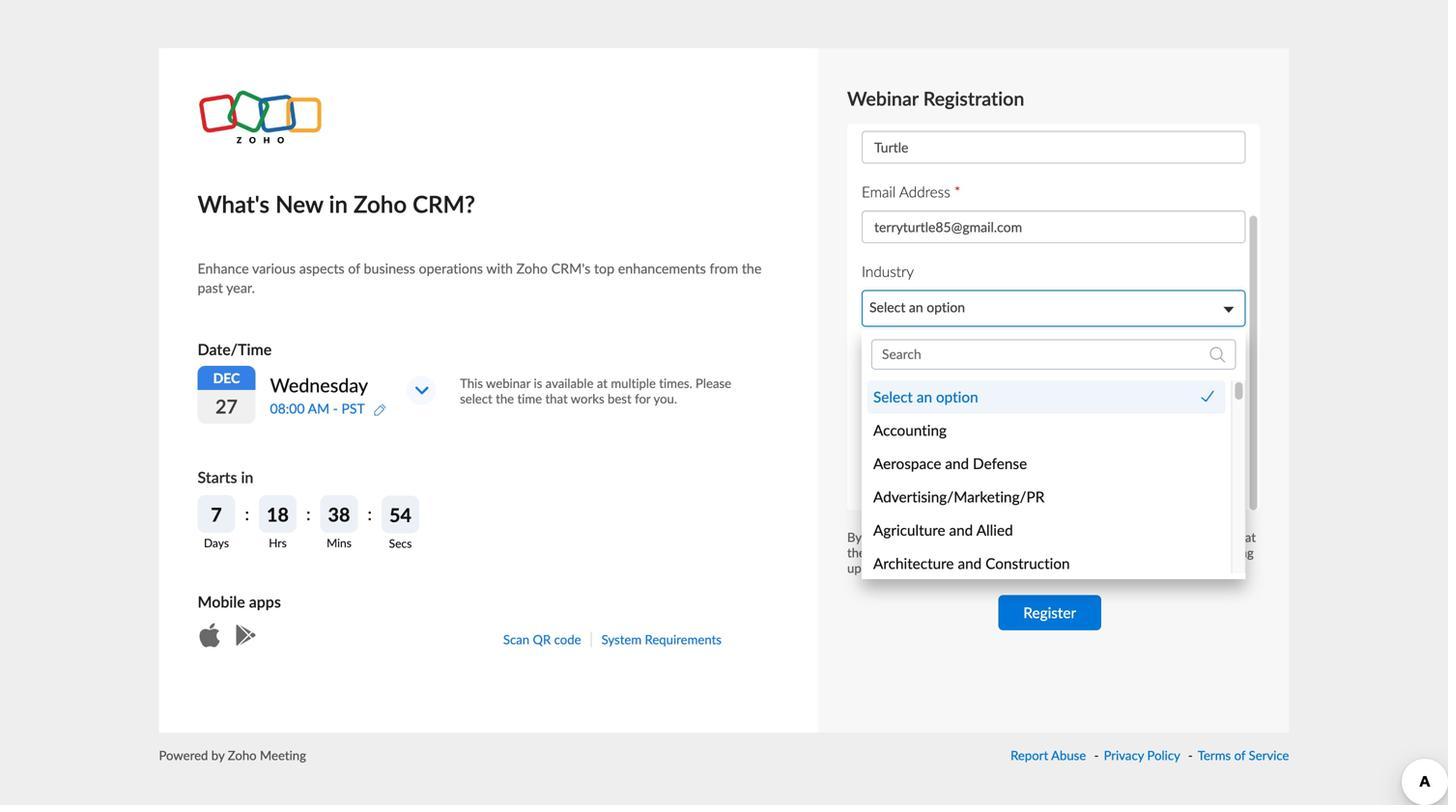 Task type: vqa. For each thing, say whether or not it's contained in the screenshot.


Task type: locate. For each thing, give the bounding box(es) containing it.
year.
[[226, 279, 255, 296]]

None text field
[[862, 131, 1246, 164]]

of right "aspects"
[[348, 260, 360, 277]]

0 horizontal spatial as
[[1021, 561, 1033, 576]]

regarding
[[895, 561, 947, 576]]

- left privacy
[[1094, 748, 1099, 764]]

pst
[[341, 400, 365, 417]]

register button
[[998, 596, 1101, 631]]

the right from
[[742, 260, 762, 277]]

from
[[710, 260, 738, 277]]

tree containing select an option
[[862, 381, 1246, 581]]

an inside field
[[909, 299, 923, 315]]

the
[[742, 260, 762, 277], [496, 391, 514, 407], [1033, 530, 1051, 545], [847, 545, 866, 561]]

as right well
[[1062, 561, 1074, 576]]

1 vertical spatial that
[[1234, 530, 1256, 545]]

may
[[971, 545, 994, 561]]

0 vertical spatial an
[[909, 299, 923, 315]]

an up accounting
[[917, 388, 932, 406]]

: left 18
[[245, 503, 249, 524]]

an down industry
[[909, 299, 923, 315]]

and inside and acknowledge that the webinar organizer may use this information to contact you for sharing updates regarding this webinar as well as for future communications.
[[1133, 530, 1154, 545]]

to
[[1018, 530, 1030, 545], [1111, 545, 1123, 561]]

1 horizontal spatial :
[[306, 503, 311, 524]]

- right am
[[333, 400, 338, 417]]

1 vertical spatial an
[[917, 388, 932, 406]]

0 vertical spatial zoho
[[354, 190, 407, 218]]

webinar down agriculture
[[869, 545, 913, 561]]

the inside this webinar is available at multiple times. please select the time that works best for you.
[[496, 391, 514, 407]]

to right use
[[1018, 530, 1030, 545]]

2 horizontal spatial :
[[368, 503, 372, 524]]

for left sharing
[[1195, 545, 1210, 561]]

select an option down industry
[[869, 299, 965, 315]]

system
[[601, 632, 642, 648]]

1 horizontal spatial -
[[1094, 748, 1099, 764]]

mobile apps
[[198, 593, 281, 611]]

dec
[[213, 370, 240, 386]]

2 horizontal spatial -
[[1188, 748, 1193, 764]]

0 horizontal spatial zoho
[[228, 748, 257, 764]]

the inside ‌enhance various aspects of business operations with zoho crm's top enhancements from the past year.
[[742, 260, 762, 277]]

2 horizontal spatial zoho
[[517, 260, 548, 277]]

option
[[927, 299, 965, 315], [936, 388, 978, 406]]

days
[[204, 536, 229, 550]]

1 horizontal spatial zoho
[[354, 190, 407, 218]]

that
[[545, 391, 568, 407], [1234, 530, 1256, 545]]

1 horizontal spatial to
[[1111, 545, 1123, 561]]

7
[[211, 503, 222, 526]]

new
[[275, 190, 323, 218]]

1 horizontal spatial you
[[1171, 545, 1191, 561]]

report abuse link
[[1011, 748, 1086, 764]]

to left contact
[[1111, 545, 1123, 561]]

2 : from the left
[[306, 503, 311, 524]]

what's
[[198, 190, 270, 218]]

by
[[211, 748, 225, 764]]

0 vertical spatial select an option
[[869, 299, 965, 315]]

0 vertical spatial that
[[545, 391, 568, 407]]

zoho
[[354, 190, 407, 218], [517, 260, 548, 277], [228, 748, 257, 764]]

register
[[1023, 604, 1076, 622]]

an
[[909, 299, 923, 315], [917, 388, 932, 406]]

policy
[[1147, 748, 1180, 764]]

2 vertical spatial zoho
[[228, 748, 257, 764]]

you
[[960, 530, 981, 545], [1171, 545, 1191, 561]]

and acknowledge that the webinar organizer may use this information to contact you for sharing updates regarding this webinar as well as for future communications.
[[847, 530, 1256, 576]]

aspects
[[299, 260, 345, 277]]

tree
[[862, 381, 1246, 581]]

Select an option field
[[862, 290, 1246, 327]]

in right starts
[[241, 468, 254, 487]]

1 : from the left
[[245, 503, 249, 524]]

email
[[862, 183, 896, 201]]

communications.
[[1133, 561, 1227, 576]]

- left terms
[[1188, 748, 1193, 764]]

select inside tree
[[873, 388, 913, 406]]

operations
[[419, 260, 483, 277]]

of inside ‌enhance various aspects of business operations with zoho crm's top enhancements from the past year.
[[348, 260, 360, 277]]

- for privacy
[[1094, 748, 1099, 764]]

0 horizontal spatial of
[[348, 260, 360, 277]]

and for defense
[[945, 455, 969, 473]]

webinar down agree
[[973, 561, 1018, 576]]

for inside this webinar is available at multiple times. please select the time that works best for you.
[[635, 391, 651, 407]]

crm?
[[413, 190, 475, 218]]

webinar inside this webinar is available at multiple times. please select the time that works best for you.
[[486, 376, 530, 391]]

register,
[[909, 530, 957, 545]]

0 horizontal spatial this
[[950, 561, 970, 576]]

select down industry
[[869, 299, 906, 315]]

and
[[945, 455, 969, 473], [949, 522, 973, 540], [1133, 530, 1154, 545], [958, 555, 982, 573]]

and for allied
[[949, 522, 973, 540]]

in right new
[[329, 190, 348, 218]]

you.
[[654, 391, 677, 407]]

1 vertical spatial of
[[1234, 748, 1246, 764]]

hrs
[[269, 536, 287, 550]]

qr
[[533, 632, 551, 648]]

zoho right with
[[517, 260, 548, 277]]

works
[[571, 391, 604, 407]]

None text field
[[862, 211, 1246, 243]]

webinar
[[486, 376, 530, 391], [869, 545, 913, 561], [973, 561, 1018, 576]]

industry
[[862, 263, 914, 281]]

1 vertical spatial select
[[873, 388, 913, 406]]

times.
[[659, 376, 692, 391]]

webinar left is
[[486, 376, 530, 391]]

past
[[198, 279, 223, 296]]

0 vertical spatial select
[[869, 299, 906, 315]]

apps
[[249, 593, 281, 611]]

1 horizontal spatial that
[[1234, 530, 1256, 545]]

select up accounting
[[873, 388, 913, 406]]

zoho right by
[[228, 748, 257, 764]]

: left 38 at the left of the page
[[306, 503, 311, 524]]

0 horizontal spatial for
[[635, 391, 651, 407]]

please
[[696, 376, 731, 391]]

and up organizer
[[949, 522, 973, 540]]

report abuse - privacy policy - terms of service
[[1011, 748, 1289, 764]]

the left time
[[496, 391, 514, 407]]

for left future
[[1077, 561, 1093, 576]]

3 : from the left
[[368, 503, 372, 524]]

and down by clicking register, you agree to the
[[958, 555, 982, 573]]

of right terms
[[1234, 748, 1246, 764]]

by
[[847, 530, 862, 545]]

0 vertical spatial of
[[348, 260, 360, 277]]

select inside field
[[869, 299, 906, 315]]

27
[[215, 395, 238, 418]]

0 vertical spatial option
[[927, 299, 965, 315]]

0 horizontal spatial :
[[245, 503, 249, 524]]

08:00
[[270, 400, 305, 417]]

for left you.
[[635, 391, 651, 407]]

aerospace and defense
[[873, 455, 1027, 473]]

time
[[517, 391, 542, 407]]

available
[[546, 376, 594, 391]]

wednesday
[[270, 374, 368, 396]]

as left well
[[1021, 561, 1033, 576]]

acknowledge
[[1157, 530, 1230, 545]]

you right contact
[[1171, 545, 1191, 561]]

0 horizontal spatial webinar
[[486, 376, 530, 391]]

option inside field
[[927, 299, 965, 315]]

: for 18
[[306, 503, 311, 524]]

service
[[1249, 748, 1289, 764]]

that right acknowledge
[[1234, 530, 1256, 545]]

that inside this webinar is available at multiple times. please select the time that works best for you.
[[545, 391, 568, 407]]

in
[[329, 190, 348, 218], [241, 468, 254, 487]]

0 horizontal spatial in
[[241, 468, 254, 487]]

: for 38
[[368, 503, 372, 524]]

contact
[[1126, 545, 1168, 561]]

select an option inside field
[[869, 299, 965, 315]]

0 horizontal spatial that
[[545, 391, 568, 407]]

2 horizontal spatial webinar
[[973, 561, 1018, 576]]

sharing
[[1214, 545, 1254, 561]]

that right is
[[545, 391, 568, 407]]

this left may
[[950, 561, 970, 576]]

defense
[[973, 455, 1027, 473]]

1 horizontal spatial as
[[1062, 561, 1074, 576]]

select an option up accounting
[[873, 388, 978, 406]]

that inside and acknowledge that the webinar organizer may use this information to contact you for sharing updates regarding this webinar as well as for future communications.
[[1234, 530, 1256, 545]]

you up architecture and construction
[[960, 530, 981, 545]]

0 horizontal spatial -
[[333, 400, 338, 417]]

zoho left crm?
[[354, 190, 407, 218]]

the left architecture
[[847, 545, 866, 561]]

1 vertical spatial zoho
[[517, 260, 548, 277]]

select for tree containing select an option
[[873, 388, 913, 406]]

this right use
[[1020, 545, 1040, 561]]

email address *
[[862, 183, 961, 201]]

and up advertising/marketing/pr
[[945, 455, 969, 473]]

0 vertical spatial in
[[329, 190, 348, 218]]

and up communications.
[[1133, 530, 1154, 545]]

is
[[534, 376, 542, 391]]

: right 38 at the left of the page
[[368, 503, 372, 524]]



Task type: describe. For each thing, give the bounding box(es) containing it.
0 horizontal spatial you
[[960, 530, 981, 545]]

future
[[1096, 561, 1130, 576]]

system requirements
[[601, 632, 722, 648]]

this
[[460, 376, 483, 391]]

1 horizontal spatial in
[[329, 190, 348, 218]]

1 vertical spatial select an option
[[873, 388, 978, 406]]

report
[[1011, 748, 1048, 764]]

starts in
[[198, 468, 254, 487]]

information
[[1043, 545, 1108, 561]]

crm's
[[551, 260, 591, 277]]

2 horizontal spatial for
[[1195, 545, 1210, 561]]

branding logo image
[[198, 87, 323, 148]]

construction
[[986, 555, 1070, 573]]

updates
[[847, 561, 892, 576]]

what's new in zoho crm?
[[198, 190, 475, 218]]

1 vertical spatial option
[[936, 388, 978, 406]]

08:00 am - pst
[[270, 400, 365, 417]]

architecture and construction
[[873, 555, 1070, 573]]

- for pst
[[333, 400, 338, 417]]

requirements
[[645, 632, 722, 648]]

starts
[[198, 468, 237, 487]]

the up "construction"
[[1033, 530, 1051, 545]]

appstoredownload image
[[198, 623, 222, 648]]

18
[[267, 503, 289, 526]]

business
[[364, 260, 415, 277]]

you inside and acknowledge that the webinar organizer may use this information to contact you for sharing updates regarding this webinar as well as for future communications.
[[1171, 545, 1191, 561]]

this webinar is available at multiple times. please select the time that works best for you.
[[460, 376, 731, 407]]

2 as from the left
[[1062, 561, 1074, 576]]

scan
[[503, 632, 530, 648]]

country/region
[[862, 426, 963, 444]]

powered
[[159, 748, 208, 764]]

well
[[1036, 561, 1059, 576]]

1 horizontal spatial this
[[1020, 545, 1040, 561]]

Country/Region text field
[[862, 454, 1246, 486]]

aerospace
[[873, 455, 941, 473]]

agriculture and allied
[[873, 522, 1013, 540]]

mins
[[327, 536, 352, 550]]

1 horizontal spatial for
[[1077, 561, 1093, 576]]

top
[[594, 260, 615, 277]]

date/time
[[198, 340, 272, 359]]

with
[[486, 260, 513, 277]]

abuse
[[1051, 748, 1086, 764]]

clicking
[[865, 530, 906, 545]]

mobile
[[198, 593, 245, 611]]

terms of service link
[[1198, 748, 1289, 764]]

multiple
[[611, 376, 656, 391]]

privacy policy link
[[1104, 748, 1180, 764]]

1 vertical spatial in
[[241, 468, 254, 487]]

by clicking register, you agree to the
[[847, 530, 1054, 545]]

1 horizontal spatial webinar
[[869, 545, 913, 561]]

agriculture
[[873, 522, 945, 540]]

the inside and acknowledge that the webinar organizer may use this information to contact you for sharing updates regarding this webinar as well as for future communications.
[[847, 545, 866, 561]]

terms
[[1198, 748, 1231, 764]]

Search search field
[[871, 340, 1236, 370]]

googleplaydownload image
[[236, 623, 256, 648]]

agree
[[984, 530, 1015, 545]]

*
[[954, 183, 961, 201]]

‌enhance
[[198, 260, 249, 277]]

various
[[252, 260, 296, 277]]

powered by zoho meeting
[[159, 748, 306, 764]]

secs
[[389, 536, 412, 550]]

City text field
[[862, 374, 1246, 407]]

1 as from the left
[[1021, 561, 1033, 576]]

38
[[328, 503, 350, 526]]

1 horizontal spatial of
[[1234, 748, 1246, 764]]

allied
[[976, 522, 1013, 540]]

architecture
[[873, 555, 954, 573]]

use
[[997, 545, 1016, 561]]

webinar registration
[[847, 87, 1025, 110]]

am
[[308, 400, 330, 417]]

accounting
[[873, 422, 947, 440]]

dec 27
[[213, 370, 240, 418]]

organizer
[[916, 545, 968, 561]]

at
[[597, 376, 608, 391]]

: for 7
[[245, 503, 249, 524]]

best
[[608, 391, 632, 407]]

enhancements
[[618, 260, 706, 277]]

scan qr code
[[503, 632, 581, 648]]

54
[[389, 504, 412, 526]]

zoho inside ‌enhance various aspects of business operations with zoho crm's top enhancements from the past year.
[[517, 260, 548, 277]]

select
[[460, 391, 492, 407]]

webinar
[[847, 87, 919, 110]]

0 horizontal spatial to
[[1018, 530, 1030, 545]]

‌enhance various aspects of business operations with zoho crm's top enhancements from the past year.
[[198, 260, 762, 296]]

to inside and acknowledge that the webinar organizer may use this information to contact you for sharing updates regarding this webinar as well as for future communications.
[[1111, 545, 1123, 561]]

city
[[862, 346, 888, 364]]

and for construction
[[958, 555, 982, 573]]

select for select an option field
[[869, 299, 906, 315]]

privacy
[[1104, 748, 1144, 764]]

meeting
[[260, 748, 306, 764]]

registration
[[923, 87, 1025, 110]]

code
[[554, 632, 581, 648]]

advertising/marketing/pr
[[873, 488, 1045, 506]]



